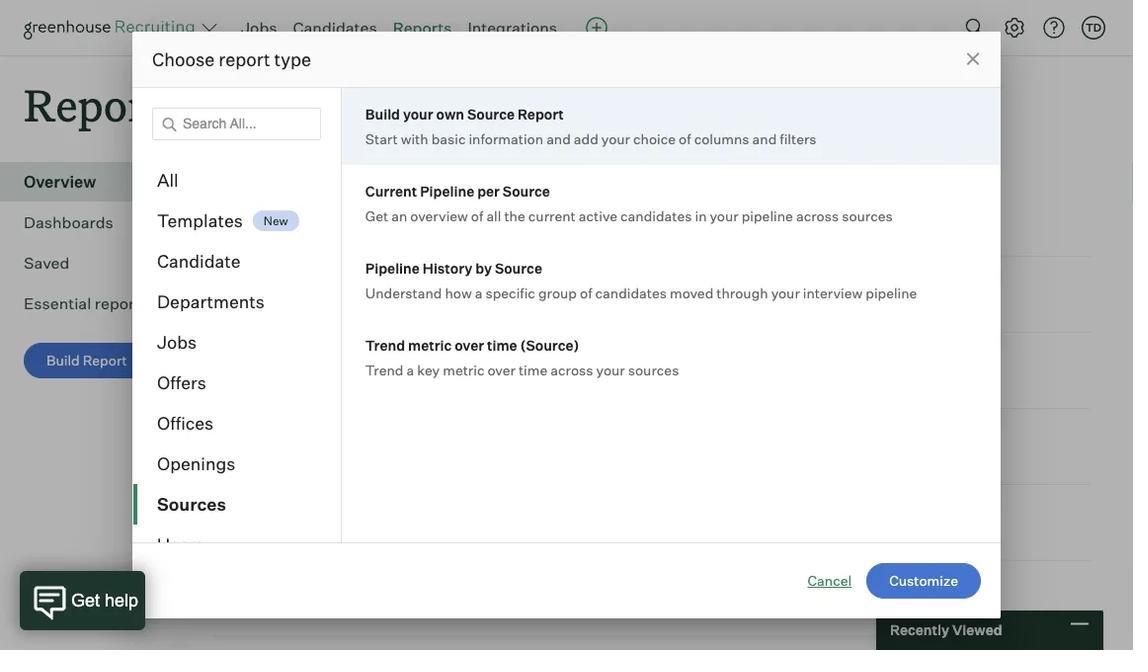 Task type: locate. For each thing, give the bounding box(es) containing it.
of
[[679, 130, 691, 147], [471, 207, 484, 224], [580, 284, 592, 301]]

0 horizontal spatial pipeline
[[742, 207, 793, 224]]

(source)
[[520, 336, 580, 354]]

0 vertical spatial trend
[[365, 336, 405, 354]]

dashboards
[[24, 213, 113, 232]]

1 horizontal spatial build
[[365, 105, 400, 123]]

and left the add
[[547, 130, 571, 147]]

recently viewed
[[890, 622, 1003, 639]]

your inside current pipeline per source get an overview of all the current active candidates in your pipeline across sources
[[710, 207, 739, 224]]

candidates left moved
[[595, 284, 667, 301]]

offers and hiring dashboard
[[217, 503, 348, 543]]

across down (source)
[[551, 361, 593, 378]]

sources up interview
[[842, 207, 893, 224]]

your right in
[[710, 207, 739, 224]]

source
[[467, 105, 515, 123], [503, 182, 550, 200], [495, 259, 542, 277]]

offers inside choose report type dialog
[[157, 372, 206, 394]]

source inside the pipeline history by source understand how a specific group of candidates moved through your interview pipeline
[[495, 259, 542, 277]]

3 dashboard from the top
[[217, 526, 290, 543]]

today, left 2:53 on the right
[[660, 361, 710, 381]]

current pipeline per source get an overview of all the current active candidates in your pipeline across sources
[[365, 182, 893, 224]]

2 vertical spatial of
[[580, 284, 592, 301]]

0 vertical spatial sources
[[842, 207, 893, 224]]

own
[[436, 105, 464, 123]]

0 horizontal spatial of
[[471, 207, 484, 224]]

1 vertical spatial recently
[[890, 622, 950, 639]]

jobs
[[241, 18, 277, 38], [157, 332, 197, 353]]

candidates
[[621, 207, 692, 224], [595, 284, 667, 301]]

your right the add
[[602, 130, 630, 147]]

1 vertical spatial offers
[[217, 503, 265, 523]]

offers inside "offers and hiring dashboard"
[[217, 503, 265, 523]]

of left the all
[[471, 207, 484, 224]]

0 horizontal spatial across
[[551, 361, 593, 378]]

across up interview
[[796, 207, 839, 224]]

2 vertical spatial source
[[495, 259, 542, 277]]

recently down customize button
[[890, 622, 950, 639]]

your inside the pipeline history by source understand how a specific group of candidates moved through your interview pipeline
[[771, 284, 800, 301]]

1 horizontal spatial across
[[796, 207, 839, 224]]

1 vertical spatial trend
[[365, 361, 404, 378]]

trend down the 'understand' on the top left of page
[[365, 336, 405, 354]]

pm right the 2:54
[[752, 285, 776, 305]]

a
[[475, 284, 483, 301], [407, 361, 414, 378]]

build up 'start'
[[365, 105, 400, 123]]

your inside trend metric over time (source) trend a key metric over time across your sources
[[596, 361, 625, 378]]

today, for today, 2:54 pm
[[660, 285, 710, 305]]

across inside trend metric over time (source) trend a key metric over time across your sources
[[551, 361, 593, 378]]

1 vertical spatial reports
[[24, 75, 184, 133]]

build report button
[[24, 343, 150, 379]]

source inside build your own source report start with basic information and add your choice of columns and filters
[[467, 105, 515, 123]]

current
[[365, 182, 417, 200]]

start
[[365, 130, 398, 147]]

saved
[[24, 253, 69, 273]]

users
[[157, 534, 204, 556]]

1 vertical spatial a
[[407, 361, 414, 378]]

0 vertical spatial over
[[455, 336, 484, 354]]

1 horizontal spatial reports
[[393, 18, 452, 38]]

pipeline inside the pipeline history by source understand how a specific group of candidates moved through your interview pipeline
[[866, 284, 917, 301]]

a inside trend metric over time (source) trend a key metric over time across your sources
[[407, 361, 414, 378]]

type
[[274, 48, 311, 70]]

pipeline up the 'understand' on the top left of page
[[365, 259, 420, 277]]

candidates left in
[[621, 207, 692, 224]]

pipeline
[[420, 182, 475, 200], [365, 259, 420, 277]]

0 vertical spatial of
[[679, 130, 691, 147]]

today,
[[660, 285, 710, 305], [660, 361, 710, 381]]

interview
[[803, 284, 863, 301]]

name
[[217, 229, 258, 247]]

0 vertical spatial metric
[[408, 336, 452, 354]]

of right choice
[[679, 130, 691, 147]]

1 horizontal spatial time
[[519, 361, 548, 378]]

offers
[[157, 372, 206, 394], [217, 503, 265, 523]]

time down (source)
[[519, 361, 548, 378]]

specific
[[486, 284, 535, 301]]

0 vertical spatial jobs
[[241, 18, 277, 38]]

1 vertical spatial jobs
[[157, 332, 197, 353]]

1 horizontal spatial sources
[[842, 207, 893, 224]]

0 vertical spatial pipeline
[[420, 182, 475, 200]]

1 vertical spatial pipeline
[[866, 284, 917, 301]]

pipeline
[[742, 207, 793, 224], [866, 284, 917, 301]]

1 vertical spatial sources
[[628, 361, 679, 378]]

0 vertical spatial candidates
[[621, 207, 692, 224]]

pipeline right interview
[[866, 284, 917, 301]]

1 vertical spatial over
[[488, 361, 516, 378]]

0 vertical spatial pm
[[752, 285, 776, 305]]

1 vertical spatial report
[[83, 352, 127, 369]]

2 horizontal spatial of
[[679, 130, 691, 147]]

pipeline right in
[[742, 207, 793, 224]]

customize
[[890, 572, 959, 589]]

report
[[518, 105, 564, 123], [83, 352, 127, 369]]

build inside build your own source report start with basic information and add your choice of columns and filters
[[365, 105, 400, 123]]

recently up new
[[213, 166, 335, 203]]

metric right key
[[443, 361, 485, 378]]

information
[[469, 130, 544, 147]]

in
[[695, 207, 707, 224]]

2 dashboard from the top
[[217, 450, 290, 467]]

build inside 'button'
[[46, 352, 80, 369]]

your down the pipeline history by source understand how a specific group of candidates moved through your interview pipeline
[[596, 361, 625, 378]]

a right the how
[[475, 284, 483, 301]]

integrations
[[468, 18, 557, 38]]

0 horizontal spatial reports
[[24, 75, 184, 133]]

filters
[[780, 130, 817, 147]]

sources left 2:53 on the right
[[628, 361, 679, 378]]

1 horizontal spatial report
[[518, 105, 564, 123]]

0 horizontal spatial pipeline
[[365, 259, 420, 277]]

dashboard down "offers and hiring dashboard"
[[217, 602, 290, 619]]

0 vertical spatial build
[[365, 105, 400, 123]]

viewed
[[953, 622, 1003, 639]]

your right through
[[771, 284, 800, 301]]

of right group
[[580, 284, 592, 301]]

a inside the pipeline history by source understand how a specific group of candidates moved through your interview pipeline
[[475, 284, 483, 301]]

essential reports
[[24, 294, 149, 313]]

0 horizontal spatial offers
[[157, 372, 206, 394]]

candidates
[[293, 18, 377, 38]]

departments
[[157, 291, 265, 313]]

trend metric over time (source) trend a key metric over time across your sources
[[365, 336, 679, 378]]

0 vertical spatial time
[[487, 336, 517, 354]]

0 vertical spatial a
[[475, 284, 483, 301]]

pm
[[752, 285, 776, 305], [751, 361, 776, 381]]

over
[[455, 336, 484, 354], [488, 361, 516, 378]]

0 vertical spatial source
[[467, 105, 515, 123]]

0 horizontal spatial a
[[407, 361, 414, 378]]

0 horizontal spatial and
[[269, 503, 298, 523]]

jobs up report on the left top of page
[[241, 18, 277, 38]]

0 horizontal spatial jobs
[[157, 332, 197, 353]]

td button
[[1078, 12, 1110, 43]]

report down essential reports link
[[83, 352, 127, 369]]

today, 2:54 pm
[[660, 285, 776, 305]]

history
[[423, 259, 473, 277]]

0 vertical spatial offers
[[157, 372, 206, 394]]

Search All... text field
[[152, 108, 321, 140]]

your up with
[[403, 105, 433, 123]]

0 horizontal spatial build
[[46, 352, 80, 369]]

metric up key
[[408, 336, 452, 354]]

an
[[392, 207, 407, 224]]

1 horizontal spatial pipeline
[[866, 284, 917, 301]]

dashboard
[[217, 298, 290, 315], [217, 450, 290, 467], [217, 526, 290, 543], [217, 602, 290, 619]]

0 vertical spatial report
[[518, 105, 564, 123]]

recently
[[213, 166, 335, 203], [890, 622, 950, 639]]

through
[[717, 284, 768, 301]]

time left (source)
[[487, 336, 517, 354]]

2 today, from the top
[[660, 361, 710, 381]]

over down the how
[[455, 336, 484, 354]]

today, left the 2:54
[[660, 285, 710, 305]]

recently viewed
[[213, 166, 440, 203]]

0 horizontal spatial over
[[455, 336, 484, 354]]

source up specific at the left of the page
[[495, 259, 542, 277]]

configure image
[[1003, 16, 1027, 40]]

choice
[[633, 130, 676, 147]]

1 dashboard from the top
[[217, 298, 290, 315]]

recently for recently viewed
[[213, 166, 335, 203]]

metric
[[408, 336, 452, 354], [443, 361, 485, 378]]

1 horizontal spatial of
[[580, 284, 592, 301]]

reports down greenhouse recruiting image
[[24, 75, 184, 133]]

1 horizontal spatial pipeline
[[420, 182, 475, 200]]

offers up offices
[[157, 372, 206, 394]]

build down essential
[[46, 352, 80, 369]]

1 vertical spatial pipeline
[[365, 259, 420, 277]]

today, 2:53 pm
[[660, 361, 776, 381]]

build
[[365, 105, 400, 123], [46, 352, 80, 369]]

all
[[487, 207, 501, 224]]

1 vertical spatial build
[[46, 352, 80, 369]]

offers down openings
[[217, 503, 265, 523]]

1 vertical spatial across
[[551, 361, 593, 378]]

dashboard down name
[[217, 298, 290, 315]]

1 horizontal spatial recently
[[890, 622, 950, 639]]

0 vertical spatial recently
[[213, 166, 335, 203]]

1 vertical spatial pm
[[751, 361, 776, 381]]

0 vertical spatial today,
[[660, 285, 710, 305]]

source up information
[[467, 105, 515, 123]]

1 vertical spatial candidates
[[595, 284, 667, 301]]

0 horizontal spatial sources
[[628, 361, 679, 378]]

td button
[[1082, 16, 1106, 40]]

1 today, from the top
[[660, 285, 710, 305]]

build for build report
[[46, 352, 80, 369]]

1 vertical spatial of
[[471, 207, 484, 224]]

and
[[547, 130, 571, 147], [753, 130, 777, 147], [269, 503, 298, 523]]

source up "the"
[[503, 182, 550, 200]]

pm for today, 2:53 pm
[[751, 361, 776, 381]]

0 horizontal spatial recently
[[213, 166, 335, 203]]

time
[[487, 336, 517, 354], [519, 361, 548, 378]]

1 horizontal spatial offers
[[217, 503, 265, 523]]

a left key
[[407, 361, 414, 378]]

1 horizontal spatial and
[[547, 130, 571, 147]]

pipeline up the overview
[[420, 182, 475, 200]]

report up information
[[518, 105, 564, 123]]

trend
[[365, 336, 405, 354], [365, 361, 404, 378]]

by
[[476, 259, 492, 277]]

offices
[[157, 413, 214, 434]]

jobs down departments
[[157, 332, 197, 353]]

new
[[264, 213, 288, 228]]

candidates inside the pipeline history by source understand how a specific group of candidates moved through your interview pipeline
[[595, 284, 667, 301]]

basic
[[431, 130, 466, 147]]

reports
[[95, 294, 149, 313]]

reports
[[393, 18, 452, 38], [24, 75, 184, 133]]

sources inside trend metric over time (source) trend a key metric over time across your sources
[[628, 361, 679, 378]]

across
[[796, 207, 839, 224], [551, 361, 593, 378]]

0 vertical spatial pipeline
[[742, 207, 793, 224]]

offers for offers and hiring dashboard
[[217, 503, 265, 523]]

dashboard down 'recruiting'
[[217, 450, 290, 467]]

and left filters
[[753, 130, 777, 147]]

and inside "offers and hiring dashboard"
[[269, 503, 298, 523]]

1 vertical spatial source
[[503, 182, 550, 200]]

reports right candidates link
[[393, 18, 452, 38]]

source inside current pipeline per source get an overview of all the current active candidates in your pipeline across sources
[[503, 182, 550, 200]]

pipeline inside current pipeline per source get an overview of all the current active candidates in your pipeline across sources
[[742, 207, 793, 224]]

integrations link
[[468, 18, 557, 38]]

recruiting
[[217, 427, 299, 447]]

0 horizontal spatial report
[[83, 352, 127, 369]]

sources
[[842, 207, 893, 224], [628, 361, 679, 378]]

1 vertical spatial today,
[[660, 361, 710, 381]]

active
[[579, 207, 618, 224]]

dashboard down sources
[[217, 526, 290, 543]]

jobs inside choose report type dialog
[[157, 332, 197, 353]]

2 trend from the top
[[365, 361, 404, 378]]

your
[[403, 105, 433, 123], [602, 130, 630, 147], [710, 207, 739, 224], [771, 284, 800, 301], [596, 361, 625, 378]]

over right key
[[488, 361, 516, 378]]

trend left key
[[365, 361, 404, 378]]

0 vertical spatial across
[[796, 207, 839, 224]]

and left hiring
[[269, 503, 298, 523]]

2 horizontal spatial and
[[753, 130, 777, 147]]

pm right 2:53 on the right
[[751, 361, 776, 381]]

1 vertical spatial metric
[[443, 361, 485, 378]]

1 horizontal spatial a
[[475, 284, 483, 301]]



Task type: vqa. For each thing, say whether or not it's contained in the screenshot.
&
no



Task type: describe. For each thing, give the bounding box(es) containing it.
dashboard inside recruiting efficiency dashboard
[[217, 450, 290, 467]]

overview
[[24, 172, 96, 192]]

openings
[[157, 453, 236, 475]]

efficiency
[[303, 427, 379, 447]]

overview link
[[24, 170, 174, 194]]

0 horizontal spatial time
[[487, 336, 517, 354]]

offers for offers
[[157, 372, 206, 394]]

per
[[477, 182, 500, 200]]

build report
[[46, 352, 127, 369]]

essential
[[24, 294, 91, 313]]

recruiting efficiency dashboard
[[217, 427, 379, 467]]

build for build your own source report start with basic information and add your choice of columns and filters
[[365, 105, 400, 123]]

hiring
[[302, 503, 348, 523]]

moved
[[670, 284, 714, 301]]

pipeline history by source understand how a specific group of candidates moved through your interview pipeline
[[365, 259, 917, 301]]

current
[[528, 207, 576, 224]]

candidate
[[157, 250, 241, 272]]

choose report type dialog
[[132, 32, 1001, 619]]

saved link
[[24, 251, 174, 275]]

group
[[538, 284, 577, 301]]

templates
[[157, 210, 243, 232]]

of inside current pipeline per source get an overview of all the current active candidates in your pipeline across sources
[[471, 207, 484, 224]]

sources
[[157, 494, 226, 515]]

search image
[[963, 16, 987, 40]]

pm for today, 2:54 pm
[[752, 285, 776, 305]]

cancel link
[[808, 571, 852, 591]]

0 vertical spatial reports
[[393, 18, 452, 38]]

today, for today, 2:53 pm
[[660, 361, 710, 381]]

customize button
[[867, 563, 981, 599]]

jobs link
[[241, 18, 277, 38]]

understand
[[365, 284, 442, 301]]

the
[[504, 207, 525, 224]]

candidates link
[[293, 18, 377, 38]]

candidates inside current pipeline per source get an overview of all the current active candidates in your pipeline across sources
[[621, 207, 692, 224]]

report inside build your own source report start with basic information and add your choice of columns and filters
[[518, 105, 564, 123]]

reports link
[[393, 18, 452, 38]]

pipeline for your
[[742, 207, 793, 224]]

columns
[[694, 130, 750, 147]]

sources inside current pipeline per source get an overview of all the current active candidates in your pipeline across sources
[[842, 207, 893, 224]]

a for specific
[[475, 284, 483, 301]]

a for key
[[407, 361, 414, 378]]

1 horizontal spatial over
[[488, 361, 516, 378]]

source for group
[[495, 259, 542, 277]]

build your own source report start with basic information and add your choice of columns and filters
[[365, 105, 817, 147]]

1 horizontal spatial jobs
[[241, 18, 277, 38]]

recently for recently viewed
[[890, 622, 950, 639]]

4 dashboard from the top
[[217, 602, 290, 619]]

choose
[[152, 48, 215, 70]]

overview
[[410, 207, 468, 224]]

1 trend from the top
[[365, 336, 405, 354]]

of inside build your own source report start with basic information and add your choice of columns and filters
[[679, 130, 691, 147]]

essential reports link
[[24, 292, 174, 315]]

greenhouse recruiting image
[[24, 16, 202, 40]]

report inside 'button'
[[83, 352, 127, 369]]

2:54
[[714, 285, 748, 305]]

dashboard inside "offers and hiring dashboard"
[[217, 526, 290, 543]]

get
[[365, 207, 389, 224]]

key
[[417, 361, 440, 378]]

with
[[401, 130, 428, 147]]

td
[[1086, 21, 1102, 34]]

across inside current pipeline per source get an overview of all the current active candidates in your pipeline across sources
[[796, 207, 839, 224]]

how
[[445, 284, 472, 301]]

cancel
[[808, 572, 852, 589]]

all
[[157, 169, 179, 191]]

1 vertical spatial time
[[519, 361, 548, 378]]

source for information
[[467, 105, 515, 123]]

pipeline inside current pipeline per source get an overview of all the current active candidates in your pipeline across sources
[[420, 182, 475, 200]]

viewed
[[342, 166, 440, 203]]

pipeline for interview
[[866, 284, 917, 301]]

dashboards link
[[24, 211, 174, 234]]

report
[[219, 48, 270, 70]]

choose report type
[[152, 48, 311, 70]]

pipeline inside the pipeline history by source understand how a specific group of candidates moved through your interview pipeline
[[365, 259, 420, 277]]

source for all
[[503, 182, 550, 200]]

add
[[574, 130, 599, 147]]

of inside the pipeline history by source understand how a specific group of candidates moved through your interview pipeline
[[580, 284, 592, 301]]

2:53
[[714, 361, 747, 381]]



